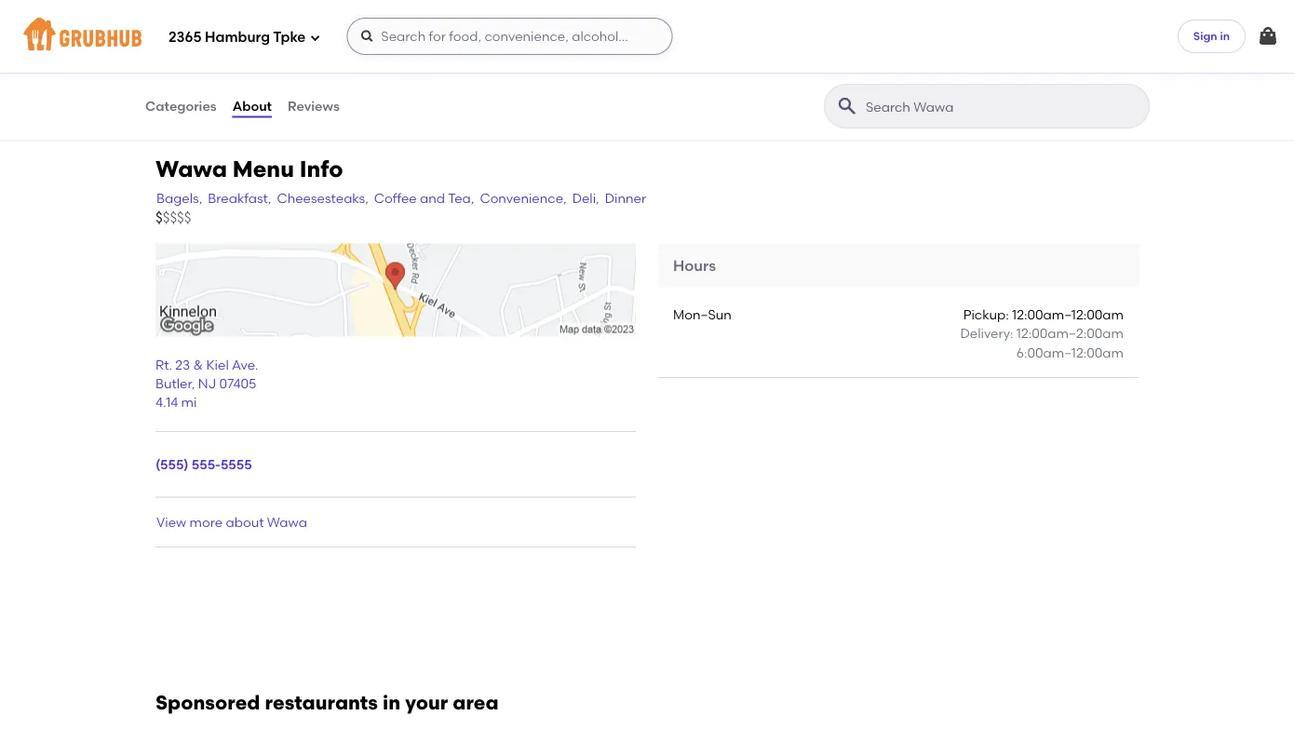 Task type: locate. For each thing, give the bounding box(es) containing it.
in right sign
[[1221, 29, 1231, 43]]

main navigation navigation
[[0, 0, 1295, 73]]

0 horizontal spatial wawa
[[156, 155, 227, 182]]

categories
[[145, 98, 217, 114]]

bagels,
[[156, 190, 202, 206]]

svg image right tpke
[[310, 32, 321, 43]]

in
[[1221, 29, 1231, 43], [383, 691, 401, 715]]

wawa up bagels, at the left
[[156, 155, 227, 182]]

breakfast, button
[[207, 188, 272, 208]]

deli,
[[573, 190, 600, 206]]

bic lighter image
[[588, 0, 728, 28]]

breakfast,
[[208, 190, 271, 206]]

&
[[193, 357, 203, 373]]

0 vertical spatial in
[[1221, 29, 1231, 43]]

1 vertical spatial wawa
[[267, 514, 307, 530]]

$$$$$
[[156, 210, 191, 226]]

svg image right sign in button
[[1258, 25, 1280, 48]]

svg image
[[1258, 25, 1280, 48], [310, 32, 321, 43]]

breakfast - biscuit sandwiches
[[144, 9, 258, 45]]

mi
[[181, 395, 197, 411]]

07405
[[219, 376, 257, 392]]

23
[[175, 357, 190, 373]]

kiel
[[206, 357, 229, 373]]

info
[[300, 155, 343, 182]]

2365 hamburg tpke
[[169, 29, 306, 46]]

in left your
[[383, 691, 401, 715]]

magnifying glass icon image
[[837, 95, 859, 117]]

0 horizontal spatial in
[[383, 691, 401, 715]]

2365
[[169, 29, 202, 46]]

-
[[208, 9, 213, 25]]

wawa right about
[[267, 514, 307, 530]]

wawa
[[156, 155, 227, 182], [267, 514, 307, 530]]

sponsored restaurants in your area
[[156, 691, 499, 715]]

1 horizontal spatial svg image
[[1258, 25, 1280, 48]]

1 horizontal spatial wawa
[[267, 514, 307, 530]]

about button
[[232, 73, 273, 140]]

1 vertical spatial in
[[383, 691, 401, 715]]

about
[[226, 514, 264, 530]]

view more about wawa
[[156, 514, 307, 530]]

rt. 23 & kiel ave. butler , nj 07405 4.14 mi
[[156, 357, 259, 411]]

convenience, button
[[479, 188, 568, 208]]

restaurants
[[265, 691, 378, 715]]

(555)
[[156, 457, 189, 473]]

convenience,
[[480, 190, 567, 206]]

delivery:
[[961, 326, 1014, 342]]

hamburg
[[205, 29, 270, 46]]

cheesesteaks, button
[[276, 188, 370, 208]]

1 horizontal spatial in
[[1221, 29, 1231, 43]]

bagels, breakfast, cheesesteaks, coffee and tea, convenience, deli, dinner
[[156, 190, 647, 206]]

tea,
[[448, 190, 475, 206]]

and
[[420, 190, 445, 206]]

menu
[[233, 155, 294, 182]]

breakfast
[[144, 9, 205, 25]]

biscuit
[[216, 9, 258, 25]]

sandwiches
[[144, 29, 221, 45]]

12:00am–12:00am
[[1013, 307, 1124, 323]]

sign in
[[1194, 29, 1231, 43]]

breakfast - biscuit sandwiches tab
[[144, 8, 275, 47]]



Task type: describe. For each thing, give the bounding box(es) containing it.
reviews button
[[287, 73, 341, 140]]

tpke
[[273, 29, 306, 46]]

categories button
[[144, 73, 218, 140]]

reviews
[[288, 98, 340, 114]]

ave.
[[232, 357, 259, 373]]

area
[[453, 691, 499, 715]]

butler
[[156, 376, 192, 392]]

coffee
[[374, 190, 417, 206]]

dinner
[[605, 190, 647, 206]]

4.14
[[156, 395, 178, 411]]

bagels, button
[[156, 188, 203, 208]]

,
[[192, 376, 195, 392]]

about
[[233, 98, 272, 114]]

hours
[[674, 256, 716, 274]]

cheesesteaks,
[[277, 190, 369, 206]]

sponsored
[[156, 691, 260, 715]]

12:00am–2:00am
[[1017, 326, 1124, 342]]

6:00am–12:00am
[[1017, 345, 1124, 360]]

0 horizontal spatial svg image
[[310, 32, 321, 43]]

more
[[190, 514, 223, 530]]

$
[[156, 210, 163, 226]]

your
[[405, 691, 448, 715]]

Search for food, convenience, alcohol... search field
[[347, 18, 673, 55]]

coffee and tea, button
[[373, 188, 475, 208]]

svg image
[[360, 29, 375, 44]]

rt.
[[156, 357, 172, 373]]

(555) 555-5555
[[156, 457, 252, 473]]

view
[[156, 514, 187, 530]]

555-
[[192, 457, 221, 473]]

sign in button
[[1178, 20, 1246, 53]]

pickup: 12:00am–12:00am delivery: 12:00am–2:00am 6:00am–12:00am
[[961, 307, 1124, 360]]

mon–sun
[[674, 307, 732, 323]]

in inside sign in button
[[1221, 29, 1231, 43]]

0 vertical spatial wawa
[[156, 155, 227, 182]]

sign
[[1194, 29, 1218, 43]]

nj
[[198, 376, 216, 392]]

deli, button
[[572, 188, 601, 208]]

wawa menu info
[[156, 155, 343, 182]]

(555) 555-5555 button
[[156, 456, 252, 475]]

5555
[[221, 457, 252, 473]]

Search Wawa search field
[[864, 98, 1144, 116]]

dinner button
[[604, 188, 648, 208]]

pickup:
[[964, 307, 1010, 323]]



Task type: vqa. For each thing, say whether or not it's contained in the screenshot.
restaurants
yes



